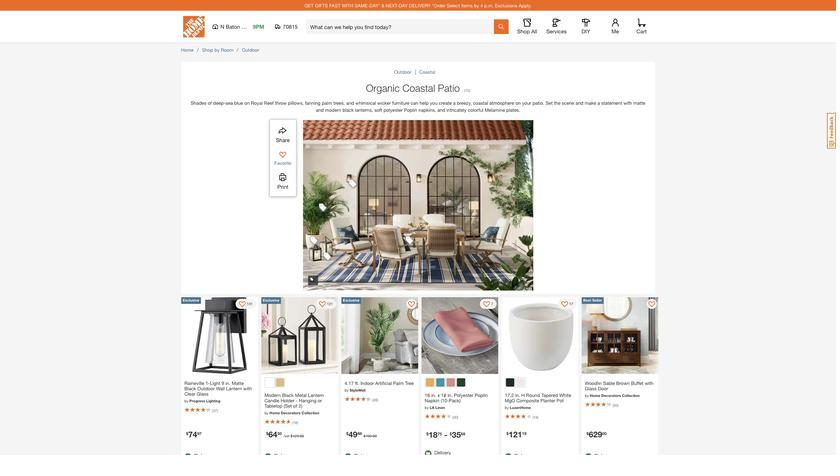 Task type: vqa. For each thing, say whether or not it's contained in the screenshot.
middle Learn More
no



Task type: locate. For each thing, give the bounding box(es) containing it.
1 vertical spatial home
[[590, 394, 601, 398]]

1 horizontal spatial glass
[[585, 386, 597, 392]]

display image for 7
[[484, 302, 490, 308]]

shop inside button
[[518, 28, 530, 34]]

1 gold image from the left
[[276, 379, 284, 387]]

1 vertical spatial 121
[[509, 430, 522, 439]]

0 vertical spatial 121
[[327, 302, 333, 306]]

5 display image from the left
[[562, 302, 569, 308]]

1 vertical spatial lantern
[[308, 393, 324, 399]]

2 horizontal spatial home
[[590, 394, 601, 398]]

modern black metal lantern candle holder - hanging or tabletop (set of 2) image
[[261, 298, 338, 375]]

1 horizontal spatial home
[[270, 411, 280, 416]]

1 horizontal spatial .
[[372, 434, 373, 438]]

by inside raineville 1-light 9 in. matte black outdoor wall lantern with clear glass by progress lighting
[[185, 399, 189, 404]]

available for pickup image
[[265, 454, 271, 456], [345, 454, 352, 456]]

( up 129
[[292, 421, 293, 425]]

( for 28
[[373, 398, 373, 402]]

in. right 9
[[226, 381, 231, 387]]

black inside the modern black metal lantern candle holder - hanging or tabletop (set of 2) by home decorators collection
[[282, 393, 294, 399]]

( up breezy,
[[465, 88, 465, 93]]

0 vertical spatial shop
[[518, 28, 530, 34]]

$ inside "$ 74 97"
[[186, 431, 188, 436]]

0 vertical spatial of
[[208, 100, 212, 106]]

la
[[430, 406, 435, 410]]

1 vertical spatial outdoor
[[394, 69, 412, 75]]

home down tabletop
[[270, 411, 280, 416]]

0 horizontal spatial outdoor link
[[242, 47, 259, 53]]

315788357 image
[[318, 202, 328, 213]]

0 horizontal spatial 00
[[300, 434, 304, 438]]

with left matte
[[624, 100, 632, 106]]

1 horizontal spatial 19
[[534, 415, 538, 420]]

coastal up can
[[403, 82, 435, 94]]

in. left h
[[516, 393, 520, 399]]

0 vertical spatial lantern
[[226, 386, 242, 392]]

decorators up "20"
[[602, 394, 621, 398]]

home down door
[[590, 394, 601, 398]]

whimsical
[[356, 100, 376, 106]]

shop by room
[[202, 47, 234, 53]]

3 exclusive from the left
[[343, 298, 360, 303]]

composite
[[517, 398, 540, 404]]

37
[[213, 409, 217, 413]]

poplin right polyester
[[475, 393, 488, 399]]

exclusive
[[183, 298, 199, 303], [263, 298, 280, 303], [343, 298, 360, 303]]

88 left 109
[[358, 431, 362, 436]]

19
[[534, 415, 538, 420], [522, 431, 527, 436]]

$ inside $ 121 19
[[507, 431, 509, 436]]

by down mgo
[[505, 406, 509, 410]]

baton
[[226, 23, 240, 30]]

on left your on the right
[[516, 100, 521, 106]]

outdoor inside raineville 1-light 9 in. matte black outdoor wall lantern with clear glass by progress lighting
[[198, 386, 215, 392]]

121 button
[[316, 299, 336, 309]]

0 vertical spatial poplin
[[404, 107, 417, 113]]

0 horizontal spatial a
[[453, 100, 456, 106]]

home link
[[181, 47, 194, 53]]

4.17 ft. indoor artificial palm tree image
[[341, 298, 418, 375]]

by down tabletop
[[265, 411, 269, 416]]

dark turquoise image
[[436, 379, 445, 387]]

1 vertical spatial poplin
[[475, 393, 488, 399]]

1 horizontal spatial 88
[[461, 432, 466, 437]]

( for 20
[[613, 403, 614, 408]]

4.17
[[345, 381, 354, 387]]

gold image right white image
[[276, 379, 284, 387]]

with
[[624, 100, 632, 106], [645, 381, 654, 387], [243, 386, 252, 392]]

by down woodlin
[[585, 394, 589, 398]]

lantern
[[226, 386, 242, 392], [308, 393, 324, 399]]

coastal up organic coastal patio
[[420, 69, 436, 75]]

available for pickup image
[[185, 454, 191, 456], [505, 454, 512, 456], [585, 454, 592, 456]]

throw
[[275, 100, 287, 106]]

0 horizontal spatial decorators
[[281, 411, 301, 416]]

room
[[221, 47, 234, 53]]

4 display image from the left
[[484, 302, 490, 308]]

17.2 in. h round tapered white mgo composite planter pot by luxenhome
[[505, 393, 572, 410]]

me button
[[605, 19, 626, 35]]

2 horizontal spatial with
[[645, 381, 654, 387]]

make
[[585, 100, 597, 106]]

tapered
[[542, 393, 558, 399]]

poplin down can
[[404, 107, 417, 113]]

) down 17.2 in. h round tapered white mgo composite planter pot by luxenhome
[[538, 415, 539, 420]]

collection down 'buffet'
[[622, 394, 640, 398]]

raineville 1-light 9 in. matte black outdoor wall lantern with clear glass image
[[181, 298, 258, 375]]

88 inside $ 18 75 - $ 35 88
[[461, 432, 466, 437]]

$ for 121
[[507, 431, 509, 436]]

display image inside 121 dropdown button
[[319, 302, 326, 308]]

2 horizontal spatial 00
[[603, 431, 607, 436]]

collection down 2)
[[302, 411, 320, 416]]

( for 18
[[292, 421, 293, 425]]

outdoor link up organic coastal patio
[[394, 69, 413, 75]]

0 horizontal spatial .
[[299, 434, 300, 438]]

1 horizontal spatial outdoor
[[242, 47, 259, 53]]

in. inside raineville 1-light 9 in. matte black outdoor wall lantern with clear glass by progress lighting
[[226, 381, 231, 387]]

70815 button
[[275, 23, 298, 30]]

$ 64 50 /set $ 129 . 00
[[266, 430, 304, 439]]

19 down "luxenhome"
[[522, 431, 527, 436]]

2 vertical spatial outdoor
[[198, 386, 215, 392]]

candle
[[265, 398, 279, 404]]

0 horizontal spatial lantern
[[226, 386, 242, 392]]

available for pickup image down 64
[[265, 454, 271, 456]]

1 horizontal spatial decorators
[[602, 394, 621, 398]]

3 available for pickup image from the left
[[585, 454, 592, 456]]

of inside the modern black metal lantern candle holder - hanging or tabletop (set of 2) by home decorators collection
[[293, 404, 297, 409]]

0 vertical spatial 19
[[534, 415, 538, 420]]

linen
[[436, 406, 445, 410]]

of left 2)
[[293, 404, 297, 409]]

lantern right metal at the left bottom
[[308, 393, 324, 399]]

1 vertical spatial decorators
[[281, 411, 301, 416]]

decorators down (set
[[281, 411, 301, 416]]

4
[[481, 3, 483, 8]]

outdoor link right room
[[242, 47, 259, 53]]

white
[[560, 393, 572, 399]]

shades of deep-sea blue on royal reef throw pillows, fanning palm trees, and whimsical wicker furniture can help you create a breezy, coastal atmosphere on your patio. set the scene and make a statement with matte and modern black lanterns, soft polyester poplin napkins, and intricately colorful melamine plates.
[[191, 100, 646, 113]]

with left white image
[[243, 386, 252, 392]]

0 vertical spatial black
[[185, 386, 196, 392]]

1 vertical spatial -
[[444, 430, 448, 440]]

17.2
[[505, 393, 514, 399]]

1 horizontal spatial poplin
[[475, 393, 488, 399]]

1 horizontal spatial 00
[[373, 434, 377, 438]]

$ for 629
[[587, 431, 589, 436]]

and
[[346, 100, 354, 106], [576, 100, 584, 106], [316, 107, 324, 113], [438, 107, 446, 113]]

18 in. x 18 in.  polyester poplin napkin (10-pack) image
[[422, 298, 498, 375]]

1 horizontal spatial lantern
[[308, 393, 324, 399]]

favorite
[[275, 160, 291, 166]]

exclusive for 74
[[183, 298, 199, 303]]

napkin
[[425, 398, 440, 404]]

) down 4.17 ft. indoor artificial palm tree by stylewell
[[378, 398, 378, 402]]

by
[[474, 3, 479, 8], [215, 47, 220, 53], [345, 389, 349, 393], [585, 394, 589, 398], [185, 399, 189, 404], [425, 406, 429, 410], [505, 406, 509, 410], [265, 411, 269, 416]]

0 horizontal spatial home
[[181, 47, 194, 53]]

set
[[546, 100, 553, 106]]

2 horizontal spatial outdoor
[[394, 69, 412, 75]]

the home depot logo image
[[183, 16, 205, 37]]

( for 12
[[465, 88, 465, 93]]

black
[[343, 107, 354, 113]]

1 a from the left
[[453, 100, 456, 106]]

white image
[[266, 379, 274, 387]]

black up (set
[[282, 393, 294, 399]]

all
[[532, 28, 537, 34]]

1 exclusive from the left
[[183, 298, 199, 303]]

0 horizontal spatial available for pickup image
[[185, 454, 191, 456]]

- left 2)
[[296, 398, 298, 404]]

patio
[[438, 82, 460, 94]]

$ 18 75 - $ 35 88
[[427, 430, 466, 440]]

in. right x
[[448, 393, 453, 399]]

exclusive for $
[[343, 298, 360, 303]]

scene
[[562, 100, 575, 106]]

-
[[296, 398, 298, 404], [444, 430, 448, 440]]

coastal
[[420, 69, 436, 75], [403, 82, 435, 94]]

outdoor link
[[242, 47, 259, 53], [394, 69, 413, 75]]

display image inside "17" dropdown button
[[562, 302, 569, 308]]

(
[[465, 88, 465, 93], [373, 398, 373, 402], [613, 403, 614, 408], [212, 409, 213, 413], [453, 415, 454, 420], [533, 415, 534, 420], [292, 421, 293, 425]]

woodlin sable brown buffet with glass door image
[[582, 298, 659, 375]]

0 horizontal spatial available for pickup image
[[265, 454, 271, 456]]

( 18 )
[[292, 421, 298, 425]]

0 horizontal spatial poplin
[[404, 107, 417, 113]]

home down 'the home depot logo'
[[181, 47, 194, 53]]

black image
[[506, 379, 514, 387]]

gold image left dark turquoise icon
[[426, 379, 434, 387]]

home inside the modern black metal lantern candle holder - hanging or tabletop (set of 2) by home decorators collection
[[270, 411, 280, 416]]

1 horizontal spatial collection
[[622, 394, 640, 398]]

0 horizontal spatial outdoor
[[198, 386, 215, 392]]

by inside 17.2 in. h round tapered white mgo composite planter pot by luxenhome
[[505, 406, 509, 410]]

0 horizontal spatial 121
[[327, 302, 333, 306]]

x
[[438, 393, 440, 399]]

. right "/set"
[[299, 434, 300, 438]]

1 horizontal spatial black
[[282, 393, 294, 399]]

poplin inside "shades of deep-sea blue on royal reef throw pillows, fanning palm trees, and whimsical wicker furniture can help you create a breezy, coastal atmosphere on your patio. set the scene and make a statement with matte and modern black lanterns, soft polyester poplin napkins, and intricately colorful melamine plates."
[[404, 107, 417, 113]]

1 vertical spatial black
[[282, 393, 294, 399]]

a up intricately
[[453, 100, 456, 106]]

with inside raineville 1-light 9 in. matte black outdoor wall lantern with clear glass by progress lighting
[[243, 386, 252, 392]]

) up breezy,
[[470, 88, 470, 93]]

1 horizontal spatial with
[[624, 100, 632, 106]]

1 vertical spatial coastal
[[403, 82, 435, 94]]

( down 4.17 ft. indoor artificial palm tree by stylewell
[[373, 398, 373, 402]]

1 horizontal spatial available for pickup image
[[505, 454, 512, 456]]

available for pickup image down $ 121 19
[[505, 454, 512, 456]]

2 display image from the left
[[319, 302, 326, 308]]

0 horizontal spatial with
[[243, 386, 252, 392]]

1 vertical spatial of
[[293, 404, 297, 409]]

best seller
[[584, 298, 603, 303]]

in. left x
[[431, 393, 436, 399]]

h
[[522, 393, 525, 399]]

by left la
[[425, 406, 429, 410]]

home inside the woodlin sable brown buffet with glass door by home decorators collection
[[590, 394, 601, 398]]

0 horizontal spatial gold image
[[276, 379, 284, 387]]

1 on from the left
[[245, 100, 250, 106]]

available for pickup image down '629'
[[585, 454, 592, 456]]

What can we help you find today? search field
[[310, 20, 494, 34]]

3 display image from the left
[[408, 302, 415, 308]]

by down 4.17
[[345, 389, 349, 393]]

( down the woodlin sable brown buffet with glass door by home decorators collection
[[613, 403, 614, 408]]

fanning
[[305, 100, 321, 106]]

1 horizontal spatial available for pickup image
[[345, 454, 352, 456]]

( down 17.2 in. h round tapered white mgo composite planter pot by luxenhome
[[533, 415, 534, 420]]

lantern right 9
[[226, 386, 242, 392]]

0 vertical spatial -
[[296, 398, 298, 404]]

with inside "shades of deep-sea blue on royal reef throw pillows, fanning palm trees, and whimsical wicker furniture can help you create a breezy, coastal atmosphere on your patio. set the scene and make a statement with matte and modern black lanterns, soft polyester poplin napkins, and intricately colorful melamine plates."
[[624, 100, 632, 106]]

shop for shop by room
[[202, 47, 213, 53]]

0 horizontal spatial 19
[[522, 431, 527, 436]]

18 left x
[[425, 393, 430, 399]]

luxenhome
[[510, 406, 531, 410]]

0 horizontal spatial 88
[[358, 431, 362, 436]]

glass left door
[[585, 386, 597, 392]]

629
[[589, 430, 603, 439]]

and up black
[[346, 100, 354, 106]]

) up 129
[[297, 421, 298, 425]]

decorators inside the woodlin sable brown buffet with glass door by home decorators collection
[[602, 394, 621, 398]]

131
[[247, 302, 253, 306]]

diy
[[582, 28, 591, 34]]

0 horizontal spatial -
[[296, 398, 298, 404]]

cart
[[637, 28, 647, 34]]

poplin
[[404, 107, 417, 113], [475, 393, 488, 399]]

1 horizontal spatial on
[[516, 100, 521, 106]]

$ 121 19
[[507, 430, 527, 439]]

outdoor for bottommost outdoor link
[[394, 69, 412, 75]]

1 horizontal spatial 121
[[509, 430, 522, 439]]

1 display image from the left
[[239, 302, 246, 308]]

polyester
[[384, 107, 403, 113]]

) down the woodlin sable brown buffet with glass door by home decorators collection
[[618, 403, 619, 408]]

display image inside 7 'dropdown button'
[[484, 302, 490, 308]]

$ inside the "$ 629 00"
[[587, 431, 589, 436]]

with inside the woodlin sable brown buffet with glass door by home decorators collection
[[645, 381, 654, 387]]

88
[[358, 431, 362, 436], [461, 432, 466, 437]]

glass inside the woodlin sable brown buffet with glass door by home decorators collection
[[585, 386, 597, 392]]

0 vertical spatial outdoor
[[242, 47, 259, 53]]

available for pickup image down 74
[[185, 454, 191, 456]]

( 30 )
[[453, 415, 459, 420]]

1 horizontal spatial outdoor link
[[394, 69, 413, 75]]

of left deep-
[[208, 100, 212, 106]]

17.2 in. h round tapered white mgo composite planter pot image
[[502, 298, 579, 375]]

and left 'make'
[[576, 100, 584, 106]]

( 28 )
[[373, 398, 378, 402]]

best
[[584, 298, 592, 303]]

&
[[382, 3, 385, 8]]

2 horizontal spatial exclusive
[[343, 298, 360, 303]]

0 horizontal spatial collection
[[302, 411, 320, 416]]

0 vertical spatial collection
[[622, 394, 640, 398]]

day*
[[370, 3, 380, 8]]

0 horizontal spatial shop
[[202, 47, 213, 53]]

2 vertical spatial home
[[270, 411, 280, 416]]

with
[[342, 3, 354, 8]]

a right 'make'
[[598, 100, 600, 106]]

0 horizontal spatial glass
[[197, 392, 209, 397]]

display image
[[239, 302, 246, 308], [319, 302, 326, 308], [408, 302, 415, 308], [484, 302, 490, 308], [562, 302, 569, 308], [649, 302, 655, 308]]

organic
[[366, 82, 400, 94]]

1 vertical spatial shop
[[202, 47, 213, 53]]

blue
[[234, 100, 243, 106]]

1 . from the left
[[299, 434, 300, 438]]

1 vertical spatial 19
[[522, 431, 527, 436]]

gold image
[[276, 379, 284, 387], [426, 379, 434, 387]]

18 right x
[[441, 393, 447, 399]]

( down lighting
[[212, 409, 213, 413]]

display image inside 131 dropdown button
[[239, 302, 246, 308]]

88 right 75
[[461, 432, 466, 437]]

n
[[221, 23, 224, 30]]

$ for 49
[[346, 431, 349, 436]]

0 horizontal spatial on
[[245, 100, 250, 106]]

lighting
[[206, 399, 221, 404]]

64
[[269, 430, 277, 439]]

palm
[[322, 100, 332, 106]]

1 horizontal spatial of
[[293, 404, 297, 409]]

1 horizontal spatial exclusive
[[263, 298, 280, 303]]

home
[[181, 47, 194, 53], [590, 394, 601, 398], [270, 411, 280, 416]]

2 . from the left
[[372, 434, 373, 438]]

available shipping image
[[425, 451, 432, 456]]

with right 'buffet'
[[645, 381, 654, 387]]

feedback link image
[[828, 113, 837, 149]]

1 horizontal spatial a
[[598, 100, 600, 106]]

) for ( 18 )
[[297, 421, 298, 425]]

the
[[554, 100, 561, 106]]

shop left room
[[202, 47, 213, 53]]

outdoor for the topmost outdoor link
[[242, 47, 259, 53]]

1 available for pickup image from the left
[[185, 454, 191, 456]]

) down lighting
[[217, 409, 218, 413]]

shop left all
[[518, 28, 530, 34]]

( down 18 in. x 18 in.  polyester poplin napkin (10-pack) by la linen
[[453, 415, 454, 420]]

) for ( 37 )
[[217, 409, 218, 413]]

- inside the modern black metal lantern candle holder - hanging or tabletop (set of 2) by home decorators collection
[[296, 398, 298, 404]]

97
[[197, 431, 202, 436]]

light
[[210, 381, 220, 387]]

) down 18 in. x 18 in.  polyester poplin napkin (10-pack) by la linen
[[458, 415, 459, 420]]

available for pickup image down 49
[[345, 454, 352, 456]]

shop all button
[[517, 19, 538, 35]]

19 down 17.2 in. h round tapered white mgo composite planter pot by luxenhome
[[534, 415, 538, 420]]

17 button
[[558, 299, 577, 309]]

available for pickup image for 74
[[185, 454, 191, 456]]

lantern inside the modern black metal lantern candle holder - hanging or tabletop (set of 2) by home decorators collection
[[308, 393, 324, 399]]

0 vertical spatial decorators
[[602, 394, 621, 398]]

lanterns,
[[355, 107, 373, 113]]

) for ( 28 )
[[378, 398, 378, 402]]

) for ( 30 )
[[458, 415, 459, 420]]

coastal link
[[420, 69, 436, 75]]

0 horizontal spatial exclusive
[[183, 298, 199, 303]]

raineville 1-light 9 in. matte black outdoor wall lantern with clear glass link
[[185, 380, 255, 399]]

coastal
[[473, 100, 488, 106]]

1 horizontal spatial gold image
[[426, 379, 434, 387]]

black inside raineville 1-light 9 in. matte black outdoor wall lantern with clear glass by progress lighting
[[185, 386, 196, 392]]

1 horizontal spatial shop
[[518, 28, 530, 34]]

royal
[[251, 100, 263, 106]]

. inside $ 64 50 /set $ 129 . 00
[[299, 434, 300, 438]]

door
[[598, 386, 609, 392]]

black up progress
[[185, 386, 196, 392]]

7
[[491, 302, 493, 306]]

2 horizontal spatial available for pickup image
[[585, 454, 592, 456]]

on right blue
[[245, 100, 250, 106]]

0 horizontal spatial of
[[208, 100, 212, 106]]

0 horizontal spatial black
[[185, 386, 196, 392]]

. right 49
[[372, 434, 373, 438]]

create
[[439, 100, 452, 106]]

) for ( 19 )
[[538, 415, 539, 420]]

display image for 131
[[239, 302, 246, 308]]

12
[[465, 88, 470, 93]]

by down clear
[[185, 399, 189, 404]]

- right 75
[[444, 430, 448, 440]]

9
[[222, 381, 224, 387]]

312050814 image
[[348, 179, 358, 189]]

1 vertical spatial collection
[[302, 411, 320, 416]]

( for 19
[[533, 415, 534, 420]]

shop
[[518, 28, 530, 34], [202, 47, 213, 53]]

glass up progress
[[197, 392, 209, 397]]



Task type: describe. For each thing, give the bounding box(es) containing it.
131 button
[[236, 299, 256, 309]]

statement
[[602, 100, 623, 106]]

can
[[411, 100, 419, 106]]

19 inside $ 121 19
[[522, 431, 527, 436]]

18 up 129
[[293, 421, 297, 425]]

glass inside raineville 1-light 9 in. matte black outdoor wall lantern with clear glass by progress lighting
[[197, 392, 209, 397]]

( for 30
[[453, 415, 454, 420]]

services
[[547, 28, 567, 34]]

wicker
[[378, 100, 391, 106]]

shop for shop all
[[518, 28, 530, 34]]

2 gold image from the left
[[426, 379, 434, 387]]

00 inside $ 64 50 /set $ 129 . 00
[[300, 434, 304, 438]]

4.17 ft. indoor artificial palm tree link
[[345, 380, 415, 388]]

00 inside the "$ 629 00"
[[603, 431, 607, 436]]

18 up available shipping icon at the bottom right
[[429, 430, 438, 440]]

icon image
[[308, 276, 313, 281]]

organic coastal patio
[[366, 82, 460, 94]]

2 available for pickup image from the left
[[505, 454, 512, 456]]

and down fanning
[[316, 107, 324, 113]]

woodlin sable brown buffet with glass door by home decorators collection
[[585, 381, 654, 398]]

2 on from the left
[[516, 100, 521, 106]]

progress
[[190, 399, 205, 404]]

313153521 image
[[309, 235, 320, 246]]

50
[[277, 431, 282, 436]]

your
[[522, 100, 532, 106]]

furniture
[[392, 100, 410, 106]]

88 inside $ 49 88 $ 109 . 00
[[358, 431, 362, 436]]

services button
[[546, 19, 568, 35]]

tabletop
[[265, 404, 283, 409]]

cart link
[[635, 19, 649, 35]]

( for 37
[[212, 409, 213, 413]]

help
[[420, 100, 429, 106]]

gifts
[[315, 3, 328, 8]]

collection inside the modern black metal lantern candle holder - hanging or tabletop (set of 2) by home decorators collection
[[302, 411, 320, 416]]

trees,
[[334, 100, 345, 106]]

or
[[318, 398, 322, 404]]

poplin inside 18 in. x 18 in.  polyester poplin napkin (10-pack) by la linen
[[475, 393, 488, 399]]

print
[[277, 184, 289, 190]]

day
[[399, 3, 408, 8]]

napkins,
[[419, 107, 436, 113]]

( 20 )
[[613, 403, 619, 408]]

$ for 74
[[186, 431, 188, 436]]

) for ( 12 )
[[470, 88, 470, 93]]

. inside $ 49 88 $ 109 . 00
[[372, 434, 373, 438]]

0 vertical spatial outdoor link
[[242, 47, 259, 53]]

by left 4
[[474, 3, 479, 8]]

and down create
[[438, 107, 446, 113]]

hunter green image
[[457, 379, 465, 387]]

modern
[[265, 393, 281, 399]]

shades
[[191, 100, 207, 106]]

00 inside $ 49 88 $ 109 . 00
[[373, 434, 377, 438]]

palm
[[393, 381, 404, 387]]

of inside "shades of deep-sea blue on royal reef throw pillows, fanning palm trees, and whimsical wicker furniture can help you create a breezy, coastal atmosphere on your patio. set the scene and make a statement with matte and modern black lanterns, soft polyester poplin napkins, and intricately colorful melamine plates."
[[208, 100, 212, 106]]

holder
[[281, 398, 295, 404]]

display image for 17
[[562, 302, 569, 308]]

70815
[[283, 23, 298, 30]]

6 display image from the left
[[649, 302, 655, 308]]

$ for 64
[[266, 431, 269, 436]]

1 horizontal spatial -
[[444, 430, 448, 440]]

background image
[[303, 120, 534, 291]]

309762847 image
[[322, 251, 333, 262]]

121 inside 121 dropdown button
[[327, 302, 333, 306]]

breezy,
[[457, 100, 472, 106]]

by inside 18 in. x 18 in.  polyester poplin napkin (10-pack) by la linen
[[425, 406, 429, 410]]

9pm
[[253, 23, 264, 30]]

reef
[[264, 100, 274, 106]]

35
[[452, 430, 461, 440]]

by inside 4.17 ft. indoor artificial palm tree by stylewell
[[345, 389, 349, 393]]

raineville
[[185, 381, 204, 387]]

( 19 )
[[533, 415, 539, 420]]

0 vertical spatial home
[[181, 47, 194, 53]]

melamine
[[485, 107, 505, 113]]

ft.
[[355, 381, 359, 387]]

$ for 18
[[427, 432, 429, 437]]

129
[[293, 434, 299, 438]]

0 vertical spatial coastal
[[420, 69, 436, 75]]

by left room
[[215, 47, 220, 53]]

$ 49 88 $ 109 . 00
[[346, 430, 377, 439]]

2 available for pickup image from the left
[[345, 454, 352, 456]]

(10-
[[441, 398, 449, 404]]

rouge
[[242, 23, 257, 30]]

( 37 )
[[212, 409, 218, 413]]

75
[[438, 432, 442, 437]]

109
[[366, 434, 372, 438]]

artificial
[[375, 381, 392, 387]]

1 vertical spatial outdoor link
[[394, 69, 413, 75]]

next-
[[386, 3, 399, 8]]

shop by room link
[[202, 47, 234, 53]]

18 in. x 18 in.  polyester poplin napkin (10-pack) by la linen
[[425, 393, 488, 410]]

fast
[[330, 3, 341, 8]]

woodlin
[[585, 381, 602, 387]]

lantern inside raineville 1-light 9 in. matte black outdoor wall lantern with clear glass by progress lighting
[[226, 386, 242, 392]]

colorful
[[468, 107, 484, 113]]

raineville 1-light 9 in. matte black outdoor wall lantern with clear glass by progress lighting
[[185, 381, 252, 404]]

1 available for pickup image from the left
[[265, 454, 271, 456]]

by inside the woodlin sable brown buffet with glass door by home decorators collection
[[585, 394, 589, 398]]

items
[[461, 3, 473, 8]]

2 exclusive from the left
[[263, 298, 280, 303]]

same-
[[355, 3, 370, 8]]

74
[[188, 430, 197, 439]]

get gifts fast with same-day* & next-day delivery *order select items by 4 p.m. exclusions apply.
[[305, 3, 532, 8]]

modern black metal lantern candle holder - hanging or tabletop (set of 2) by home decorators collection
[[265, 393, 324, 416]]

2 a from the left
[[598, 100, 600, 106]]

white image
[[516, 379, 525, 387]]

planter
[[541, 398, 556, 404]]

apply.
[[519, 3, 532, 8]]

available for pickup image for 629
[[585, 454, 592, 456]]

share
[[276, 137, 290, 143]]

( 12 )
[[465, 88, 470, 93]]

buffet
[[631, 381, 644, 387]]

49
[[349, 430, 358, 439]]

modern
[[325, 107, 341, 113]]

print button
[[272, 172, 294, 191]]

get
[[305, 3, 314, 8]]

in. inside 17.2 in. h round tapered white mgo composite planter pot by luxenhome
[[516, 393, 520, 399]]

) for ( 20 )
[[618, 403, 619, 408]]

dusty rose image
[[447, 379, 455, 387]]

2)
[[299, 404, 303, 409]]

patio.
[[533, 100, 545, 106]]

collection inside the woodlin sable brown buffet with glass door by home decorators collection
[[622, 394, 640, 398]]

p.m.
[[485, 3, 494, 8]]

plates.
[[507, 107, 521, 113]]

by inside the modern black metal lantern candle holder - hanging or tabletop (set of 2) by home decorators collection
[[265, 411, 269, 416]]

304827695 image
[[404, 235, 415, 246]]

decorators inside the modern black metal lantern candle holder - hanging or tabletop (set of 2) by home decorators collection
[[281, 411, 301, 416]]

sable
[[603, 381, 615, 387]]

display image for 121
[[319, 302, 326, 308]]

n baton rouge
[[221, 23, 257, 30]]



